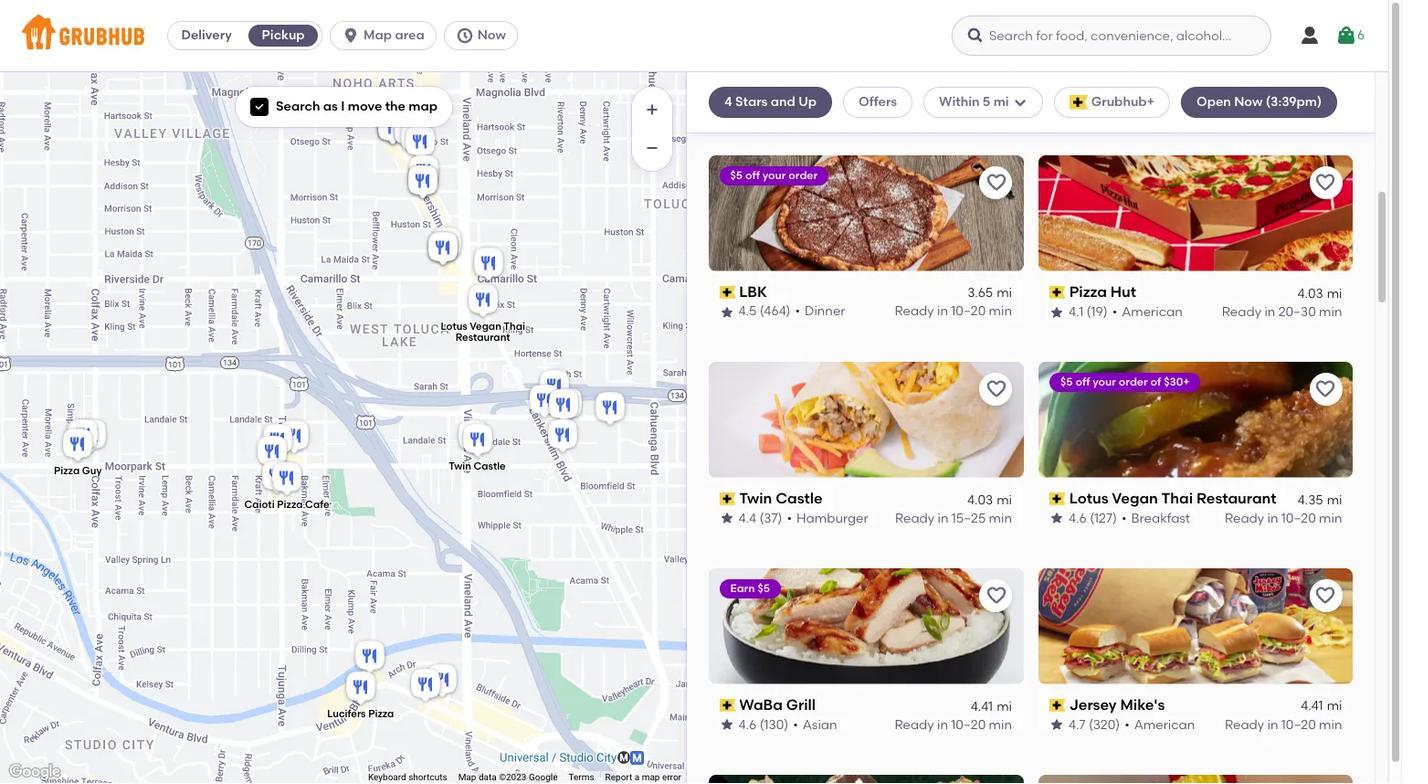 Task type: describe. For each thing, give the bounding box(es) containing it.
search as i move the map
[[276, 99, 438, 114]]

4.03 mi for twin castle
[[968, 492, 1013, 507]]

american for hut
[[1122, 304, 1183, 319]]

pickup
[[262, 27, 305, 43]]

svg image left "search"
[[254, 102, 265, 113]]

mi for donuts
[[997, 79, 1013, 94]]

within 5 mi
[[939, 94, 1009, 110]]

ready in 10–20 min for caioti pizza cafe
[[1225, 97, 1342, 113]]

lucifers
[[327, 707, 366, 719]]

1 vertical spatial lotus vegan thai restaurant
[[1069, 490, 1277, 507]]

delivery button
[[168, 21, 245, 50]]

10–20 for jersey mike's
[[1281, 717, 1316, 732]]

pizza down caioti pizza cafe
[[1131, 97, 1162, 113]]

10–20 for lotus vegan thai restaurant
[[1281, 510, 1316, 526]]

hawaiian hot chicken logo image
[[1038, 774, 1353, 783]]

report a map error link
[[605, 772, 682, 782]]

3.70
[[969, 79, 994, 94]]

subscription pass image for holly's donuts
[[720, 80, 736, 93]]

report
[[605, 772, 633, 782]]

©2023
[[499, 772, 527, 782]]

lotus inside the lotus vegan thai restaurant
[[441, 320, 468, 332]]

(3:39pm)
[[1266, 94, 1322, 110]]

terms link
[[569, 772, 594, 782]]

subscription pass image for pizza hut
[[1049, 286, 1066, 299]]

6
[[1358, 27, 1365, 43]]

3.66 mi
[[1298, 79, 1342, 94]]

$5 off your order
[[731, 169, 818, 182]]

area
[[395, 27, 425, 43]]

4.8 (40)
[[739, 97, 784, 113]]

american for mike's
[[1134, 717, 1195, 732]]

report a map error
[[605, 772, 682, 782]]

subscription pass image for twin castle
[[720, 493, 736, 505]]

• hamburger
[[788, 510, 869, 526]]

1 horizontal spatial map
[[642, 772, 660, 782]]

caioti pizza cafe
[[1069, 77, 1194, 94]]

delivery
[[181, 27, 232, 43]]

3.70 mi
[[969, 79, 1013, 94]]

10–20 for caioti pizza cafe
[[1281, 97, 1316, 113]]

save this restaurant image for lotus vegan thai restaurant
[[1315, 378, 1337, 400]]

$5 off your order of $30+
[[1060, 375, 1190, 388]]

lucifers pizza image
[[343, 668, 379, 709]]

10–20 for waba grill
[[952, 717, 987, 732]]

breakfast
[[1131, 510, 1190, 526]]

map area
[[364, 27, 425, 43]]

in for lbk
[[938, 304, 949, 319]]

and for up
[[771, 94, 796, 110]]

4.03 mi for pizza hut
[[1297, 285, 1342, 301]]

min for twin castle
[[990, 510, 1013, 526]]

4
[[725, 94, 732, 110]]

20–30
[[1278, 304, 1316, 319]]

star icon image for twin castle
[[720, 511, 735, 526]]

order for lotus vegan thai restaurant
[[1119, 375, 1148, 388]]

caioti pizza cafe lucifers pizza
[[244, 499, 394, 719]]

• for caioti pizza cafe
[[1122, 97, 1127, 113]]

min for lotus vegan thai restaurant
[[1319, 510, 1342, 526]]

subscription pass image for lbk
[[720, 286, 736, 299]]

mi for vegan
[[1327, 492, 1342, 507]]

1 vertical spatial vegan
[[1112, 490, 1158, 507]]

twin castle image
[[460, 421, 496, 461]]

shortcuts
[[409, 772, 447, 782]]

pizza right the lucifers
[[368, 707, 394, 719]]

map for map area
[[364, 27, 392, 43]]

ready in 20–30 min
[[1222, 304, 1342, 319]]

move
[[348, 99, 382, 114]]

map region
[[0, 0, 778, 783]]

pickup button
[[245, 21, 322, 50]]

of
[[1150, 375, 1161, 388]]

4.5
[[739, 304, 757, 319]]

open now (3:39pm)
[[1197, 94, 1322, 110]]

main navigation navigation
[[0, 0, 1389, 72]]

4.6 for waba grill
[[739, 717, 757, 732]]

(19)
[[1086, 304, 1108, 319]]

pizza up • pizza
[[1117, 77, 1155, 94]]

$30+
[[1164, 375, 1190, 388]]

dog haus image
[[405, 162, 441, 202]]

in for holly's donuts
[[938, 97, 949, 113]]

now button
[[444, 21, 525, 50]]

4.35
[[1298, 492, 1323, 507]]

dinner
[[805, 304, 846, 319]]

ready for lotus vegan thai restaurant
[[1225, 510, 1264, 526]]

smashin buns image
[[392, 111, 429, 151]]

caioti for caioti pizza cafe
[[1069, 77, 1114, 94]]

pizza down lbk image
[[277, 499, 303, 511]]

min for lbk
[[990, 304, 1013, 319]]

pizza hut image
[[455, 417, 492, 457]]

in for caioti pizza cafe
[[1267, 97, 1278, 113]]

hut
[[1110, 283, 1136, 300]]

3.65
[[968, 285, 994, 301]]

star icon image for holly's donuts
[[720, 98, 735, 113]]

jersey mike's image
[[425, 229, 461, 269]]

4.03 for castle
[[968, 492, 994, 507]]

min for caioti pizza cafe
[[1319, 97, 1342, 113]]

star icon image for pizza hut
[[1049, 305, 1064, 319]]

twin for twin castle pizza guy
[[449, 460, 471, 471]]

ready for jersey mike's
[[1225, 717, 1264, 732]]

keyboard
[[368, 772, 406, 782]]

1 horizontal spatial now
[[1235, 94, 1263, 110]]

donuts
[[791, 77, 841, 94]]

asian
[[803, 717, 838, 732]]

twin castle pizza guy
[[54, 460, 506, 477]]

map area button
[[330, 21, 444, 50]]

(40)
[[760, 97, 784, 113]]

1 horizontal spatial restaurant
[[1196, 490, 1277, 507]]

ready in 15–25 min for holly's donuts
[[896, 97, 1013, 113]]

now inside 'button'
[[478, 27, 506, 43]]

4.5 (464)
[[739, 304, 791, 319]]

star icon image for waba grill
[[720, 718, 735, 732]]

waba grill
[[740, 696, 816, 713]]

mike's
[[1120, 696, 1165, 713]]

your for lbk
[[763, 169, 787, 182]]

• american for jersey mike's
[[1124, 717, 1195, 732]]

(320)
[[1089, 717, 1120, 732]]

mi for grill
[[997, 698, 1013, 714]]

star icon image for caioti pizza cafe
[[1049, 98, 1064, 113]]

10–20 for lbk
[[952, 304, 987, 319]]

0 vertical spatial map
[[409, 99, 438, 114]]

3.66
[[1298, 79, 1323, 94]]

keyboard shortcuts
[[368, 772, 447, 782]]

data
[[479, 772, 497, 782]]

crafted donuts & bagels image
[[402, 123, 439, 163]]

mi for pizza
[[1327, 79, 1342, 94]]

grubhub+
[[1092, 94, 1155, 110]]

waba grill image
[[425, 229, 461, 269]]

(127)
[[1090, 510, 1117, 526]]

within
[[939, 94, 980, 110]]

15–25 for twin castle
[[952, 510, 987, 526]]

order for lbk
[[789, 169, 818, 182]]

plus icon image
[[643, 101, 662, 119]]

• coffee and tea
[[789, 97, 894, 113]]

the
[[385, 99, 406, 114]]

twin castle logo image
[[709, 362, 1024, 478]]

4.1 (19)
[[1069, 304, 1108, 319]]

grill
[[787, 696, 816, 713]]

ready in 10–20 min for lotus vegan thai restaurant
[[1225, 510, 1342, 526]]

in for twin castle
[[938, 510, 949, 526]]

the dish thai fusion cuisine image
[[63, 416, 100, 456]]

4.4
[[739, 510, 757, 526]]

stars
[[736, 94, 768, 110]]

4.7 (320)
[[1069, 717, 1120, 732]]

twin castle
[[740, 490, 823, 507]]

• for twin castle
[[788, 510, 793, 526]]

4.35 mi
[[1298, 492, 1342, 507]]

a
[[635, 772, 640, 782]]

terms
[[569, 772, 594, 782]]

4.4 (37)
[[739, 510, 783, 526]]

4.6 for lotus vegan thai restaurant
[[1069, 510, 1087, 526]]

• for waba grill
[[794, 717, 799, 732]]

• for jersey mike's
[[1124, 717, 1130, 732]]

lbk image
[[259, 457, 295, 498]]

cafe for caioti pizza cafe
[[1158, 77, 1194, 94]]

pizza hut
[[1069, 283, 1136, 300]]

vegan inside the lotus vegan thai restaurant
[[470, 320, 501, 332]]

save this restaurant image for pizza hut
[[1315, 172, 1337, 194]]

ready for lbk
[[895, 304, 935, 319]]

• american for pizza hut
[[1112, 304, 1183, 319]]

5
[[983, 94, 991, 110]]

jersey mike's
[[1069, 696, 1165, 713]]

subway® image
[[276, 417, 312, 457]]

• dinner
[[796, 304, 846, 319]]

as
[[323, 99, 338, 114]]

holly's
[[740, 77, 787, 94]]

(37)
[[760, 510, 783, 526]]

ready for caioti pizza cafe
[[1225, 97, 1264, 113]]

coffee
[[799, 97, 841, 113]]



Task type: locate. For each thing, give the bounding box(es) containing it.
lotus vegan thai restaurant
[[441, 320, 525, 343], [1069, 490, 1277, 507]]

pizza inside twin castle pizza guy
[[54, 465, 80, 477]]

pizza guy image
[[59, 425, 96, 466]]

lotus vegan thai restaurant down round table pizza icon
[[441, 320, 525, 343]]

star icon image left the 4.4
[[720, 511, 735, 526]]

0 horizontal spatial thai
[[504, 320, 525, 332]]

svg image up '3.70'
[[967, 26, 985, 45]]

0 horizontal spatial lotus
[[441, 320, 468, 332]]

4.7 down jersey
[[1069, 717, 1086, 732]]

0 vertical spatial 4.7
[[1069, 97, 1086, 113]]

1 horizontal spatial thai
[[1161, 490, 1193, 507]]

2 vertical spatial save this restaurant image
[[985, 584, 1007, 606]]

sushi ran image
[[592, 389, 629, 429]]

$5 for lbk
[[731, 169, 743, 182]]

star icon image for lotus vegan thai restaurant
[[1049, 511, 1064, 526]]

0 vertical spatial american
[[1122, 304, 1183, 319]]

min for waba grill
[[990, 717, 1013, 732]]

the fox and hounds image
[[408, 666, 444, 706]]

1 4.41 from the left
[[972, 698, 994, 714]]

star icon image for jersey mike's
[[1049, 718, 1064, 732]]

in for lotus vegan thai restaurant
[[1267, 510, 1278, 526]]

• breakfast
[[1122, 510, 1190, 526]]

in for waba grill
[[938, 717, 949, 732]]

0 horizontal spatial 4.41 mi
[[972, 698, 1013, 714]]

subscription pass image
[[720, 80, 736, 93], [1049, 286, 1066, 299], [720, 493, 736, 505], [1049, 493, 1066, 505], [720, 699, 736, 712], [1049, 699, 1066, 712]]

svg image inside map area button
[[342, 26, 360, 45]]

caioti inside caioti pizza cafe lucifers pizza
[[244, 499, 275, 511]]

1 15–25 from the top
[[952, 97, 987, 113]]

1 vertical spatial 4.03
[[968, 492, 994, 507]]

1 horizontal spatial 4.03 mi
[[1297, 285, 1342, 301]]

4.7 for jersey mike's
[[1069, 717, 1086, 732]]

0 vertical spatial twin
[[449, 460, 471, 471]]

order left of
[[1119, 375, 1148, 388]]

• pizza
[[1122, 97, 1162, 113]]

2 4.41 mi from the left
[[1301, 698, 1342, 714]]

vegan up • breakfast
[[1112, 490, 1158, 507]]

0 vertical spatial thai
[[504, 320, 525, 332]]

0 vertical spatial map
[[364, 27, 392, 43]]

and
[[771, 94, 796, 110], [844, 97, 868, 113]]

15–25 for holly's donuts
[[952, 97, 987, 113]]

star icon image left 4.7 (320)
[[1049, 718, 1064, 732]]

0 horizontal spatial 4.41
[[972, 698, 994, 714]]

star icon image for lbk
[[720, 305, 735, 319]]

2 ready in 15–25 min from the top
[[896, 510, 1013, 526]]

0 vertical spatial off
[[746, 169, 761, 182]]

restaurant inside the lotus vegan thai restaurant
[[456, 331, 510, 343]]

1 vertical spatial 4.7
[[1069, 717, 1086, 732]]

ready right hamburger
[[896, 510, 935, 526]]

• asian
[[794, 717, 838, 732]]

american down the hut
[[1122, 304, 1183, 319]]

ready for pizza hut
[[1222, 304, 1261, 319]]

1 vertical spatial 15–25
[[952, 510, 987, 526]]

star icon image
[[720, 98, 735, 113], [1049, 98, 1064, 113], [720, 305, 735, 319], [1049, 305, 1064, 319], [720, 511, 735, 526], [1049, 511, 1064, 526], [720, 718, 735, 732], [1049, 718, 1064, 732]]

0 vertical spatial now
[[478, 27, 506, 43]]

tony's deli image
[[536, 367, 573, 407]]

1 horizontal spatial lotus vegan thai restaurant
[[1069, 490, 1277, 507]]

jinya ramen bar image
[[352, 637, 388, 678]]

0 vertical spatial castle
[[474, 460, 506, 471]]

0 horizontal spatial svg image
[[342, 26, 360, 45]]

guy
[[82, 465, 102, 477]]

ready in 10–20 min for lbk
[[895, 304, 1013, 319]]

1 vertical spatial cafe
[[305, 499, 329, 511]]

google image
[[5, 760, 65, 783]]

• right (127)
[[1122, 510, 1127, 526]]

subscription pass image right 3.70 mi
[[1049, 80, 1066, 93]]

error
[[662, 772, 682, 782]]

4.7 for caioti pizza cafe
[[1069, 97, 1086, 113]]

1 horizontal spatial twin
[[740, 490, 773, 507]]

ready in 10–20 min
[[1225, 97, 1342, 113], [895, 304, 1013, 319], [1225, 510, 1342, 526], [895, 717, 1013, 732], [1225, 717, 1342, 732]]

cafe right caioti pizza cafe icon
[[305, 499, 329, 511]]

1 horizontal spatial 4.6
[[1069, 510, 1087, 526]]

0 vertical spatial restaurant
[[456, 331, 510, 343]]

ready left (3:39pm)
[[1225, 97, 1264, 113]]

• right (464)
[[796, 304, 801, 319]]

cafe up • pizza
[[1158, 77, 1194, 94]]

lbk
[[740, 283, 768, 300]]

0 horizontal spatial map
[[409, 99, 438, 114]]

0 horizontal spatial and
[[771, 94, 796, 110]]

1 vertical spatial ready in 15–25 min
[[896, 510, 1013, 526]]

thai inside the lotus vegan thai restaurant
[[504, 320, 525, 332]]

1 vertical spatial american
[[1134, 717, 1195, 732]]

ready up boba time logo
[[895, 717, 935, 732]]

bad-ass breakfast burritos image
[[405, 162, 441, 202]]

holly's donuts image
[[254, 433, 291, 473]]

• for holly's donuts
[[789, 97, 794, 113]]

0 vertical spatial caioti
[[1069, 77, 1114, 94]]

dragon street image
[[406, 152, 442, 192]]

1 horizontal spatial 4.41
[[1301, 698, 1323, 714]]

2 15–25 from the top
[[952, 510, 987, 526]]

1 horizontal spatial $5
[[758, 582, 771, 594]]

0 horizontal spatial twin
[[449, 460, 471, 471]]

1 vertical spatial now
[[1235, 94, 1263, 110]]

restaurant left 4.35
[[1196, 490, 1277, 507]]

1 horizontal spatial caioti
[[1069, 77, 1114, 94]]

map for map data ©2023 google
[[458, 772, 476, 782]]

grubhub plus flag logo image
[[1070, 95, 1088, 110]]

0 horizontal spatial vegan
[[470, 320, 501, 332]]

1 vertical spatial thai
[[1161, 490, 1193, 507]]

(130)
[[760, 717, 789, 732]]

the coffee bean & tea leaf image
[[526, 381, 563, 422]]

svg image
[[1299, 25, 1321, 47], [1336, 25, 1358, 47], [967, 26, 985, 45], [254, 102, 265, 113]]

• for lotus vegan thai restaurant
[[1122, 510, 1127, 526]]

4.7 left (146)
[[1069, 97, 1086, 113]]

0 horizontal spatial map
[[364, 27, 392, 43]]

• right (19)
[[1112, 304, 1117, 319]]

castle for twin castle
[[776, 490, 823, 507]]

1 horizontal spatial vegan
[[1112, 490, 1158, 507]]

american down mike's
[[1134, 717, 1195, 732]]

vegan down round table pizza icon
[[470, 320, 501, 332]]

hamburger
[[797, 510, 869, 526]]

1 vertical spatial map
[[458, 772, 476, 782]]

caioti pizza cafe image
[[269, 459, 305, 499]]

0 vertical spatial ready in 15–25 min
[[896, 97, 1013, 113]]

0 horizontal spatial lotus vegan thai restaurant
[[441, 320, 525, 343]]

cafe for caioti pizza cafe lucifers pizza
[[305, 499, 329, 511]]

mi for mike's
[[1327, 698, 1342, 714]]

map right 'a'
[[642, 772, 660, 782]]

• down grill
[[794, 717, 799, 732]]

subscription pass image left lbk
[[720, 286, 736, 299]]

in for jersey mike's
[[1267, 717, 1278, 732]]

ready for twin castle
[[896, 510, 935, 526]]

waba grill logo image
[[709, 568, 1024, 684]]

whata peach image
[[424, 661, 461, 701]]

order
[[789, 169, 818, 182], [1119, 375, 1148, 388]]

•
[[789, 97, 794, 113], [1122, 97, 1127, 113], [796, 304, 801, 319], [1112, 304, 1117, 319], [788, 510, 793, 526], [1122, 510, 1127, 526], [794, 717, 799, 732], [1124, 717, 1130, 732]]

6 button
[[1336, 19, 1365, 52]]

$5 for lotus vegan thai restaurant
[[1060, 375, 1073, 388]]

ready right dinner on the top right of the page
[[895, 304, 935, 319]]

save this restaurant button
[[980, 166, 1013, 199], [1309, 166, 1342, 199], [980, 373, 1013, 405], [1309, 373, 1342, 405], [980, 579, 1013, 612], [1309, 579, 1342, 612]]

4.1
[[1069, 304, 1083, 319]]

0 vertical spatial vegan
[[470, 320, 501, 332]]

4.6 down waba
[[739, 717, 757, 732]]

cafe inside caioti pizza cafe lucifers pizza
[[305, 499, 329, 511]]

4.41 mi for jersey mike's
[[1301, 698, 1342, 714]]

twin for twin castle
[[740, 490, 773, 507]]

caioti
[[1069, 77, 1114, 94], [244, 499, 275, 511]]

$5 right earn
[[758, 582, 771, 594]]

1 4.41 mi from the left
[[972, 698, 1013, 714]]

4.7
[[1069, 97, 1086, 113], [1069, 717, 1086, 732]]

pizza up 4.1 (19)
[[1069, 283, 1107, 300]]

mi for hut
[[1327, 285, 1342, 301]]

1 vertical spatial save this restaurant image
[[985, 378, 1007, 400]]

2 horizontal spatial svg image
[[1013, 95, 1028, 110]]

baja fresh image
[[545, 386, 582, 426]]

ready
[[896, 97, 935, 113], [1225, 97, 1264, 113], [895, 304, 935, 319], [1222, 304, 1261, 319], [896, 510, 935, 526], [1225, 510, 1264, 526], [895, 717, 935, 732], [1225, 717, 1264, 732]]

order down coffee
[[789, 169, 818, 182]]

1 vertical spatial restaurant
[[1196, 490, 1277, 507]]

lotus vegan thai restaurant logo image
[[1038, 362, 1353, 478]]

thai right lotus vegan thai restaurant icon
[[504, 320, 525, 332]]

Search for food, convenience, alcohol... search field
[[952, 16, 1272, 56]]

off down 4.1 (19)
[[1075, 375, 1090, 388]]

lotus vegan thai restaurant up breakfast
[[1069, 490, 1277, 507]]

$5 down 4.8 at the right top
[[731, 169, 743, 182]]

1 horizontal spatial and
[[844, 97, 868, 113]]

map data ©2023 google
[[458, 772, 558, 782]]

4.41 for mike's
[[1301, 698, 1323, 714]]

firehouse subs image
[[375, 108, 411, 148]]

waba
[[740, 696, 783, 713]]

subscription pass image for waba grill
[[720, 699, 736, 712]]

offers
[[859, 94, 897, 110]]

castle up (37)
[[776, 490, 823, 507]]

ready in 10–20 min for waba grill
[[895, 717, 1013, 732]]

lotus up 4.6 (127)
[[1069, 490, 1108, 507]]

• right (37)
[[788, 510, 793, 526]]

1 horizontal spatial subscription pass image
[[1049, 80, 1066, 93]]

star icon image left 4.6 (127)
[[1049, 511, 1064, 526]]

off for lbk
[[746, 169, 761, 182]]

now right the open
[[1235, 94, 1263, 110]]

svg image inside 'now' 'button'
[[456, 26, 474, 45]]

in for pizza hut
[[1264, 304, 1275, 319]]

1 horizontal spatial svg image
[[456, 26, 474, 45]]

twin down pizza hut image
[[449, 460, 471, 471]]

up
[[799, 94, 817, 110]]

1 vertical spatial save this restaurant image
[[1315, 378, 1337, 400]]

map left data
[[458, 772, 476, 782]]

ernie's mexican restaurant image
[[545, 416, 581, 456]]

star icon image left "4.5"
[[720, 305, 735, 319]]

2 vertical spatial save this restaurant image
[[1315, 584, 1337, 606]]

cactus taqueria #3 image
[[259, 421, 296, 461]]

and down holly's donuts
[[771, 94, 796, 110]]

your down (40)
[[763, 169, 787, 182]]

svg image inside 6 button
[[1336, 25, 1358, 47]]

$5 down 4.1
[[1060, 375, 1073, 388]]

minus icon image
[[643, 139, 662, 157]]

now
[[478, 27, 506, 43], [1235, 94, 1263, 110]]

2 vertical spatial $5
[[758, 582, 771, 594]]

0 vertical spatial subscription pass image
[[1049, 80, 1066, 93]]

lotus vegan thai restaurant inside map region
[[441, 320, 525, 343]]

save this restaurant image
[[985, 172, 1007, 194], [1315, 378, 1337, 400], [1315, 584, 1337, 606]]

0 vertical spatial 15–25
[[952, 97, 987, 113]]

and for tea
[[844, 97, 868, 113]]

1 vertical spatial $5
[[1060, 375, 1073, 388]]

4.7 (146)
[[1069, 97, 1117, 113]]

1 horizontal spatial castle
[[776, 490, 823, 507]]

• american down mike's
[[1124, 717, 1195, 732]]

0 vertical spatial lotus vegan thai restaurant
[[441, 320, 525, 343]]

uncle andre's bbq image
[[65, 416, 101, 456]]

1 vertical spatial your
[[1093, 375, 1116, 388]]

svg image right the 5
[[1013, 95, 1028, 110]]

and left tea
[[844, 97, 868, 113]]

0 horizontal spatial 4.6
[[739, 717, 757, 732]]

min for jersey mike's
[[1319, 717, 1342, 732]]

caioti down lbk image
[[244, 499, 275, 511]]

caioti for caioti pizza cafe lucifers pizza
[[244, 499, 275, 511]]

map left area
[[364, 27, 392, 43]]

0 horizontal spatial castle
[[474, 460, 506, 471]]

0 horizontal spatial $5
[[731, 169, 743, 182]]

0 horizontal spatial subscription pass image
[[720, 286, 736, 299]]

• american
[[1112, 304, 1183, 319], [1124, 717, 1195, 732]]

(464)
[[760, 304, 791, 319]]

0 horizontal spatial 4.03 mi
[[968, 492, 1013, 507]]

map inside button
[[364, 27, 392, 43]]

svg image for map area
[[342, 26, 360, 45]]

4.41 for grill
[[972, 698, 994, 714]]

off for lotus vegan thai restaurant
[[1075, 375, 1090, 388]]

svg image for now
[[456, 26, 474, 45]]

4.03
[[1297, 285, 1323, 301], [968, 492, 994, 507]]

save this restaurant image
[[1315, 172, 1337, 194], [985, 378, 1007, 400], [985, 584, 1007, 606]]

star icon image left grubhub plus flag logo
[[1049, 98, 1064, 113]]

ready right breakfast
[[1225, 510, 1264, 526]]

boba time logo image
[[709, 774, 1024, 783]]

1 horizontal spatial cafe
[[1158, 77, 1194, 94]]

jersey mike's logo image
[[1038, 568, 1353, 684]]

1 vertical spatial off
[[1075, 375, 1090, 388]]

in
[[938, 97, 949, 113], [1267, 97, 1278, 113], [938, 304, 949, 319], [1264, 304, 1275, 319], [938, 510, 949, 526], [1267, 510, 1278, 526], [938, 717, 949, 732], [1267, 717, 1278, 732]]

0 horizontal spatial order
[[789, 169, 818, 182]]

0 vertical spatial 4.03
[[1297, 285, 1323, 301]]

round table pizza image
[[471, 244, 507, 285]]

1 ready in 15–25 min from the top
[[896, 97, 1013, 113]]

1 horizontal spatial 4.41 mi
[[1301, 698, 1342, 714]]

off down 4.8 at the right top
[[746, 169, 761, 182]]

map right the
[[409, 99, 438, 114]]

0 vertical spatial cafe
[[1158, 77, 1194, 94]]

0 vertical spatial • american
[[1112, 304, 1183, 319]]

min for holly's donuts
[[990, 97, 1013, 113]]

pizza
[[1117, 77, 1155, 94], [1131, 97, 1162, 113], [1069, 283, 1107, 300], [54, 465, 80, 477], [277, 499, 303, 511], [368, 707, 394, 719]]

4.6
[[1069, 510, 1087, 526], [739, 717, 757, 732]]

• down "jersey mike's"
[[1124, 717, 1130, 732]]

now right area
[[478, 27, 506, 43]]

4.6 (130)
[[739, 717, 789, 732]]

0 horizontal spatial restaurant
[[456, 331, 510, 343]]

• for lbk
[[796, 304, 801, 319]]

thai up breakfast
[[1161, 490, 1193, 507]]

svg image left map area
[[342, 26, 360, 45]]

subscription pass image for caioti pizza cafe
[[1049, 80, 1066, 93]]

1 horizontal spatial map
[[458, 772, 476, 782]]

earn $5
[[731, 582, 771, 594]]

save this restaurant image for lbk
[[985, 172, 1007, 194]]

0 horizontal spatial 4.03
[[968, 492, 994, 507]]

0 horizontal spatial now
[[478, 27, 506, 43]]

castle inside twin castle pizza guy
[[474, 460, 506, 471]]

i
[[341, 99, 345, 114]]

pho noho image
[[375, 107, 411, 148]]

restaurant down lotus vegan thai restaurant icon
[[456, 331, 510, 343]]

0 vertical spatial lotus
[[441, 320, 468, 332]]

$5
[[731, 169, 743, 182], [1060, 375, 1073, 388], [758, 582, 771, 594]]

caioti up 4.7 (146)
[[1069, 77, 1114, 94]]

the pizza press image
[[375, 107, 411, 148]]

1 vertical spatial order
[[1119, 375, 1148, 388]]

ready right tea
[[896, 97, 935, 113]]

your for lotus vegan thai restaurant
[[1093, 375, 1116, 388]]

mi for castle
[[997, 492, 1013, 507]]

subscription pass image
[[1049, 80, 1066, 93], [720, 286, 736, 299]]

subscription pass image for lotus vegan thai restaurant
[[1049, 493, 1066, 505]]

min
[[990, 97, 1013, 113], [1319, 97, 1342, 113], [990, 304, 1013, 319], [1319, 304, 1342, 319], [990, 510, 1013, 526], [1319, 510, 1342, 526], [990, 717, 1013, 732], [1319, 717, 1342, 732]]

2 4.7 from the top
[[1069, 717, 1086, 732]]

keyboard shortcuts button
[[368, 771, 447, 783]]

svg image left 6 button
[[1299, 25, 1321, 47]]

map
[[409, 99, 438, 114], [642, 772, 660, 782]]

open
[[1197, 94, 1232, 110]]

• american down the hut
[[1112, 304, 1183, 319]]

• down caioti pizza cafe
[[1122, 97, 1127, 113]]

castle for twin castle pizza guy
[[474, 460, 506, 471]]

ready left 20–30
[[1222, 304, 1261, 319]]

0 horizontal spatial your
[[763, 169, 787, 182]]

1 horizontal spatial 4.03
[[1297, 285, 1323, 301]]

the urban skillet image
[[391, 112, 428, 152]]

1 vertical spatial 4.6
[[739, 717, 757, 732]]

min for pizza hut
[[1319, 304, 1342, 319]]

1 vertical spatial map
[[642, 772, 660, 782]]

jersey
[[1069, 696, 1117, 713]]

1 vertical spatial caioti
[[244, 499, 275, 511]]

1 horizontal spatial off
[[1075, 375, 1090, 388]]

castle
[[474, 460, 506, 471], [776, 490, 823, 507]]

10–20
[[1281, 97, 1316, 113], [952, 304, 987, 319], [1281, 510, 1316, 526], [952, 717, 987, 732], [1281, 717, 1316, 732]]

• for pizza hut
[[1112, 304, 1117, 319]]

4.41 mi
[[972, 698, 1013, 714], [1301, 698, 1342, 714]]

• left "up"
[[789, 97, 794, 113]]

map
[[364, 27, 392, 43], [458, 772, 476, 782]]

0 vertical spatial 4.03 mi
[[1297, 285, 1342, 301]]

pizza left "guy"
[[54, 465, 80, 477]]

4.41
[[972, 698, 994, 714], [1301, 698, 1323, 714]]

star icon image left 4.1
[[1049, 305, 1064, 319]]

castle down pizza hut image
[[474, 460, 506, 471]]

twin inside twin castle pizza guy
[[449, 460, 471, 471]]

save this restaurant image for twin castle
[[985, 378, 1007, 400]]

1 horizontal spatial lotus
[[1069, 490, 1108, 507]]

svg image up 3.66 mi on the right top of page
[[1336, 25, 1358, 47]]

0 horizontal spatial cafe
[[305, 499, 329, 511]]

earn
[[731, 582, 756, 594]]

zankou chicken image
[[549, 385, 586, 425]]

lotus down waba grill 'icon'
[[441, 320, 468, 332]]

star icon image left 4.8 at the right top
[[720, 98, 735, 113]]

4.6 left (127)
[[1069, 510, 1087, 526]]

0 vertical spatial $5
[[731, 169, 743, 182]]

boba time image
[[429, 224, 465, 265]]

tea
[[871, 97, 894, 113]]

0 horizontal spatial caioti
[[244, 499, 275, 511]]

2 horizontal spatial $5
[[1060, 375, 1073, 388]]

4 stars and up
[[725, 94, 817, 110]]

twin up 4.4 (37) in the right bottom of the page
[[740, 490, 773, 507]]

4.03 for hut
[[1297, 285, 1323, 301]]

ready for holly's donuts
[[896, 97, 935, 113]]

lotus vegan thai restaurant image
[[465, 281, 502, 321]]

4.03 mi
[[1297, 285, 1342, 301], [968, 492, 1013, 507]]

ready in 15–25 min for twin castle
[[896, 510, 1013, 526]]

0 vertical spatial 4.6
[[1069, 510, 1087, 526]]

off
[[746, 169, 761, 182], [1075, 375, 1090, 388]]

cafe
[[1158, 77, 1194, 94], [305, 499, 329, 511]]

holly's donuts
[[740, 77, 841, 94]]

2 4.41 from the left
[[1301, 698, 1323, 714]]

1 vertical spatial subscription pass image
[[720, 286, 736, 299]]

1 4.7 from the top
[[1069, 97, 1086, 113]]

ready up 'hawaiian hot chicken logo'
[[1225, 717, 1264, 732]]

1 horizontal spatial your
[[1093, 375, 1116, 388]]

4.8
[[739, 97, 757, 113]]

0 horizontal spatial off
[[746, 169, 761, 182]]

star icon image left 4.6 (130)
[[720, 718, 735, 732]]

0 vertical spatial order
[[789, 169, 818, 182]]

0 vertical spatial save this restaurant image
[[1315, 172, 1337, 194]]

hawaiian hot chicken image
[[73, 416, 110, 456]]

4.41 mi for waba grill
[[972, 698, 1013, 714]]

svg image
[[342, 26, 360, 45], [456, 26, 474, 45], [1013, 95, 1028, 110]]

search
[[276, 99, 320, 114]]

vegan
[[470, 320, 501, 332], [1112, 490, 1158, 507]]

lotus
[[441, 320, 468, 332], [1069, 490, 1108, 507]]

subscription pass image for jersey mike's
[[1049, 699, 1066, 712]]

pizza hut logo image
[[1038, 155, 1353, 271]]

1 vertical spatial lotus
[[1069, 490, 1108, 507]]

lenzini's pizza image
[[397, 118, 434, 159]]

ready for waba grill
[[895, 717, 935, 732]]

lbk logo image
[[709, 155, 1024, 271]]

svg image right area
[[456, 26, 474, 45]]

1 vertical spatial twin
[[740, 490, 773, 507]]

twin
[[449, 460, 471, 471], [740, 490, 773, 507]]

google
[[529, 772, 558, 782]]

1 horizontal spatial order
[[1119, 375, 1148, 388]]

your left of
[[1093, 375, 1116, 388]]

ready in 15–25 min
[[896, 97, 1013, 113], [896, 510, 1013, 526]]



Task type: vqa. For each thing, say whether or not it's contained in the screenshot.
LBK's subscription pass image
yes



